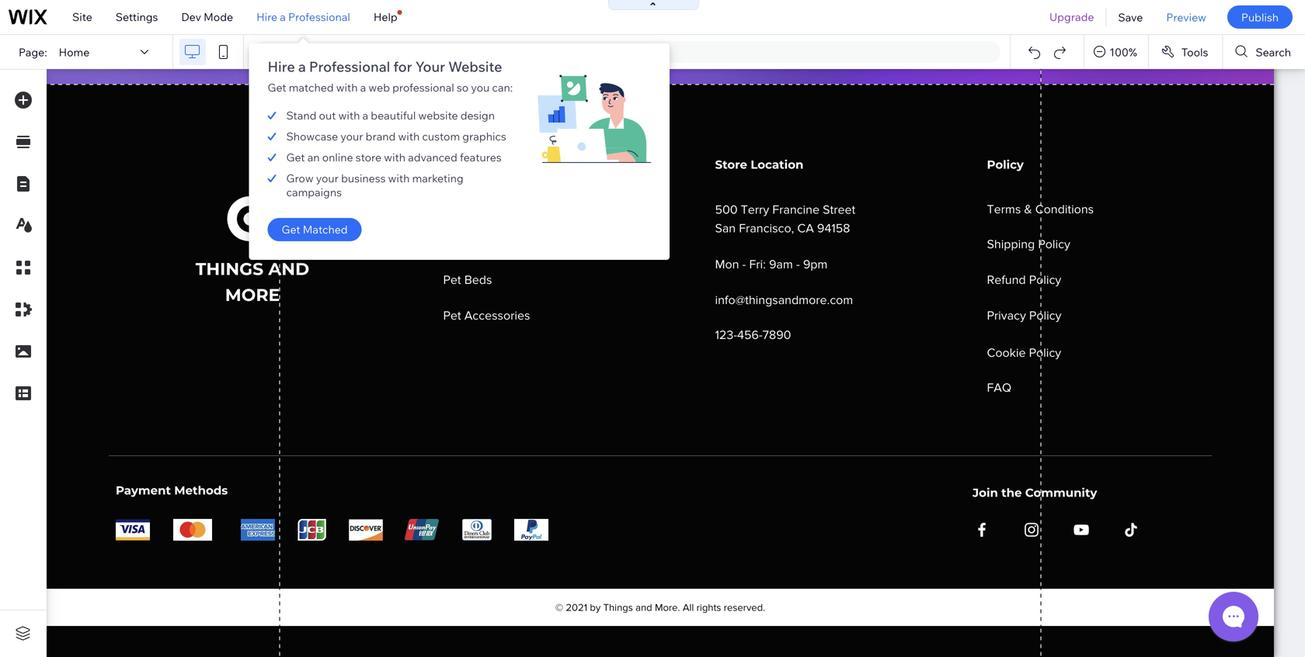 Task type: vqa. For each thing, say whether or not it's contained in the screenshot.
left Bar
no



Task type: describe. For each thing, give the bounding box(es) containing it.
website
[[418, 109, 458, 122]]

hire a professional for your website get matched with a web professional so you can:
[[268, 58, 513, 94]]

publish button
[[1227, 5, 1293, 29]]

business
[[341, 172, 386, 185]]

get inside hire a professional for your website get matched with a web professional so you can:
[[268, 81, 286, 94]]

with inside grow your business with marketing campaigns
[[388, 172, 410, 185]]

preview
[[1166, 10, 1206, 24]]

your inside hire a professional for your website get matched with a web professional so you can:
[[415, 58, 445, 75]]

100% button
[[1085, 35, 1148, 69]]

online
[[322, 151, 353, 164]]

search button
[[1223, 35, 1305, 69]]

web
[[368, 81, 390, 94]]

site
[[72, 10, 92, 24]]

a left web
[[360, 81, 366, 94]]

preview button
[[1155, 0, 1218, 34]]

website
[[448, 58, 502, 75]]

with up get an online store with advanced features
[[398, 130, 420, 143]]

a up matched
[[298, 58, 306, 75]]

an
[[307, 151, 320, 164]]

you
[[471, 81, 490, 94]]

dev
[[181, 10, 201, 24]]

professional for hire a professional for your website get matched with a web professional so you can:
[[309, 58, 390, 75]]

your for showcase
[[340, 130, 363, 143]]

https://www.wix.com/mysite
[[267, 45, 409, 59]]

graphics
[[462, 130, 506, 143]]

dev mode
[[181, 10, 233, 24]]

campaigns
[[286, 186, 342, 199]]

with right out
[[338, 109, 360, 122]]

home
[[59, 45, 90, 59]]

hire for hire a professional for your website get matched with a web professional so you can:
[[268, 58, 295, 75]]

100%
[[1109, 45, 1137, 59]]

matched
[[289, 81, 334, 94]]

marketing
[[412, 172, 463, 185]]

with down the showcase your brand with custom graphics
[[384, 151, 406, 164]]

professional for hire a professional
[[288, 10, 350, 24]]

help
[[374, 10, 398, 24]]

for
[[393, 58, 412, 75]]

features
[[460, 151, 502, 164]]

save
[[1118, 10, 1143, 24]]



Task type: locate. For each thing, give the bounding box(es) containing it.
hire right mode
[[256, 10, 277, 24]]

can:
[[492, 81, 513, 94]]

mode
[[204, 10, 233, 24]]

tools
[[1181, 45, 1208, 59]]

get for get matched
[[282, 223, 300, 237]]

1 horizontal spatial your
[[340, 130, 363, 143]]

with down get an online store with advanced features
[[388, 172, 410, 185]]

your left domain
[[462, 45, 485, 59]]

0 vertical spatial professional
[[288, 10, 350, 24]]

get an online store with advanced features
[[286, 151, 502, 164]]

get inside 'button'
[[282, 223, 300, 237]]

hire up matched
[[268, 58, 295, 75]]

your up 'professional'
[[415, 58, 445, 75]]

showcase your brand with custom graphics
[[286, 130, 506, 143]]

a right mode
[[280, 10, 286, 24]]

0 vertical spatial hire
[[256, 10, 277, 24]]

so
[[457, 81, 469, 94]]

advanced
[[408, 151, 457, 164]]

1 vertical spatial hire
[[268, 58, 295, 75]]

brand
[[366, 130, 396, 143]]

with
[[336, 81, 358, 94], [338, 109, 360, 122], [398, 130, 420, 143], [384, 151, 406, 164], [388, 172, 410, 185]]

search
[[1256, 45, 1291, 59]]

beautiful
[[371, 109, 416, 122]]

1 vertical spatial your
[[316, 172, 339, 185]]

get for get an online store with advanced features
[[286, 151, 305, 164]]

hire
[[256, 10, 277, 24], [268, 58, 295, 75]]

0 vertical spatial get
[[268, 81, 286, 94]]

your up the online
[[340, 130, 363, 143]]

with left web
[[336, 81, 358, 94]]

out
[[319, 109, 336, 122]]

with inside hire a professional for your website get matched with a web professional so you can:
[[336, 81, 358, 94]]

tools button
[[1149, 35, 1222, 69]]

1 horizontal spatial your
[[462, 45, 485, 59]]

your
[[462, 45, 485, 59], [415, 58, 445, 75]]

0 horizontal spatial your
[[415, 58, 445, 75]]

hire for hire a professional
[[256, 10, 277, 24]]

your for grow
[[316, 172, 339, 185]]

design
[[460, 109, 495, 122]]

hire a professional
[[256, 10, 350, 24]]

a
[[280, 10, 286, 24], [298, 58, 306, 75], [360, 81, 366, 94], [362, 109, 368, 122]]

get matched
[[282, 223, 348, 237]]

domain
[[487, 45, 526, 59]]

settings
[[116, 10, 158, 24]]

2 vertical spatial get
[[282, 223, 300, 237]]

hire inside hire a professional for your website get matched with a web professional so you can:
[[268, 58, 295, 75]]

your up the campaigns
[[316, 172, 339, 185]]

1 vertical spatial professional
[[309, 58, 390, 75]]

grow your business with marketing campaigns
[[286, 172, 463, 199]]

get
[[268, 81, 286, 94], [286, 151, 305, 164], [282, 223, 300, 237]]

a up brand
[[362, 109, 368, 122]]

get matched button
[[268, 218, 362, 242]]

grow
[[286, 172, 314, 185]]

1 vertical spatial get
[[286, 151, 305, 164]]

stand
[[286, 109, 316, 122]]

custom
[[422, 130, 460, 143]]

https://www.wix.com/mysite connect your domain
[[267, 45, 526, 59]]

your
[[340, 130, 363, 143], [316, 172, 339, 185]]

publish
[[1241, 10, 1279, 24]]

upgrade
[[1049, 10, 1094, 24]]

professional inside hire a professional for your website get matched with a web professional so you can:
[[309, 58, 390, 75]]

your inside grow your business with marketing campaigns
[[316, 172, 339, 185]]

store
[[356, 151, 381, 164]]

stand out with a beautiful website design
[[286, 109, 495, 122]]

showcase
[[286, 130, 338, 143]]

professional
[[392, 81, 454, 94]]

matched
[[303, 223, 348, 237]]

professional
[[288, 10, 350, 24], [309, 58, 390, 75]]

connect
[[416, 45, 459, 59]]

professional up https://www.wix.com/mysite
[[288, 10, 350, 24]]

0 vertical spatial your
[[340, 130, 363, 143]]

0 horizontal spatial your
[[316, 172, 339, 185]]

professional up web
[[309, 58, 390, 75]]

save button
[[1107, 0, 1155, 34]]



